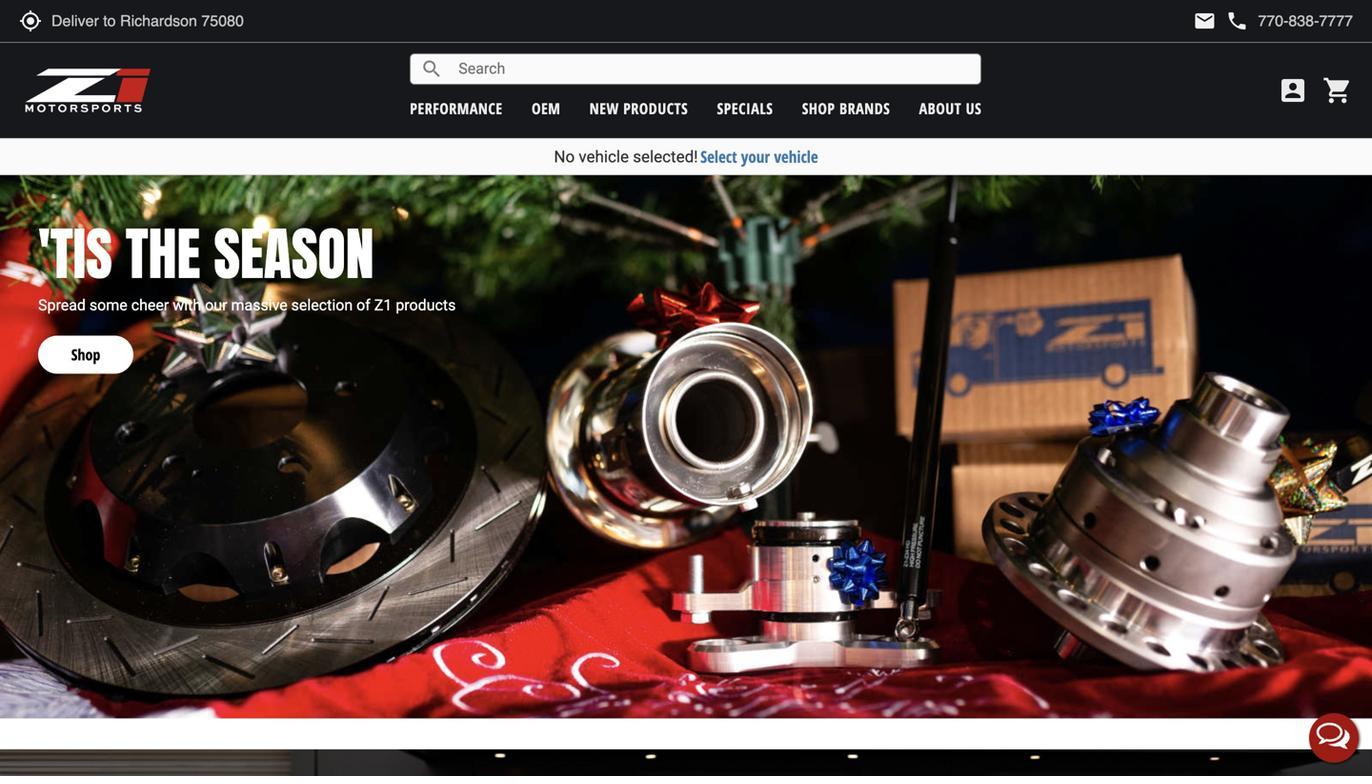 Task type: vqa. For each thing, say whether or not it's contained in the screenshot.
the rightmost $100
no



Task type: describe. For each thing, give the bounding box(es) containing it.
'tis the season spread some cheer with our massive selection of z1 products image
[[0, 175, 1372, 719]]

my_location
[[19, 10, 42, 32]]

massive
[[231, 297, 288, 315]]

mail
[[1194, 10, 1216, 32]]

your
[[741, 146, 770, 168]]

'tis
[[38, 211, 112, 297]]

new products link
[[590, 98, 688, 119]]

phone link
[[1226, 10, 1353, 32]]

vehicle inside no vehicle selected! select your vehicle
[[579, 147, 629, 166]]

the
[[126, 211, 200, 297]]

about
[[919, 98, 962, 119]]

some
[[89, 297, 127, 315]]

our
[[205, 297, 227, 315]]

mail link
[[1194, 10, 1216, 32]]

selection
[[291, 297, 353, 315]]

us
[[966, 98, 982, 119]]

shop link
[[38, 317, 133, 374]]

specials link
[[717, 98, 773, 119]]

select
[[701, 146, 737, 168]]

oem link
[[532, 98, 561, 119]]

mail phone
[[1194, 10, 1249, 32]]

shop brands link
[[802, 98, 890, 119]]

products inside 'tis the season spread some cheer with our massive selection of z1 products
[[396, 297, 456, 315]]

select your vehicle link
[[701, 146, 818, 168]]

Search search field
[[443, 54, 981, 84]]

new products
[[590, 98, 688, 119]]

shop for shop
[[71, 345, 100, 365]]

season
[[214, 211, 374, 297]]

0 vertical spatial products
[[623, 98, 688, 119]]

with
[[173, 297, 201, 315]]

about us
[[919, 98, 982, 119]]



Task type: locate. For each thing, give the bounding box(es) containing it.
1 horizontal spatial vehicle
[[774, 146, 818, 168]]

performance
[[410, 98, 503, 119]]

shop for shop brands
[[802, 98, 835, 119]]

oem
[[532, 98, 561, 119]]

specials
[[717, 98, 773, 119]]

cheer
[[131, 297, 169, 315]]

no vehicle selected! select your vehicle
[[554, 146, 818, 168]]

vehicle
[[774, 146, 818, 168], [579, 147, 629, 166]]

brands
[[840, 98, 890, 119]]

shop brands
[[802, 98, 890, 119]]

products right z1
[[396, 297, 456, 315]]

shop left brands
[[802, 98, 835, 119]]

shop down some
[[71, 345, 100, 365]]

search
[[421, 58, 443, 81]]

z1 motorsports logo image
[[24, 67, 152, 114]]

spread
[[38, 297, 86, 315]]

of
[[357, 297, 371, 315]]

new
[[590, 98, 619, 119]]

'tis the season spread some cheer with our massive selection of z1 products
[[38, 211, 456, 315]]

1 vertical spatial shop
[[71, 345, 100, 365]]

about us link
[[919, 98, 982, 119]]

shopping_cart link
[[1318, 75, 1353, 106]]

account_box link
[[1273, 75, 1313, 106]]

z1
[[374, 297, 392, 315]]

no
[[554, 147, 575, 166]]

0 vertical spatial shop
[[802, 98, 835, 119]]

vehicle right no
[[579, 147, 629, 166]]

1 vertical spatial products
[[396, 297, 456, 315]]

1 horizontal spatial products
[[623, 98, 688, 119]]

selected!
[[633, 147, 698, 166]]

0 horizontal spatial shop
[[71, 345, 100, 365]]

products
[[623, 98, 688, 119], [396, 297, 456, 315]]

account_box
[[1278, 75, 1309, 106]]

0 horizontal spatial products
[[396, 297, 456, 315]]

1 horizontal spatial shop
[[802, 98, 835, 119]]

shopping_cart
[[1323, 75, 1353, 106]]

vehicle right the your in the right top of the page
[[774, 146, 818, 168]]

shop
[[802, 98, 835, 119], [71, 345, 100, 365]]

products up selected!
[[623, 98, 688, 119]]

win this truck shop now to get automatically entered before it's too late. image
[[0, 750, 1372, 777]]

performance link
[[410, 98, 503, 119]]

0 horizontal spatial vehicle
[[579, 147, 629, 166]]

phone
[[1226, 10, 1249, 32]]



